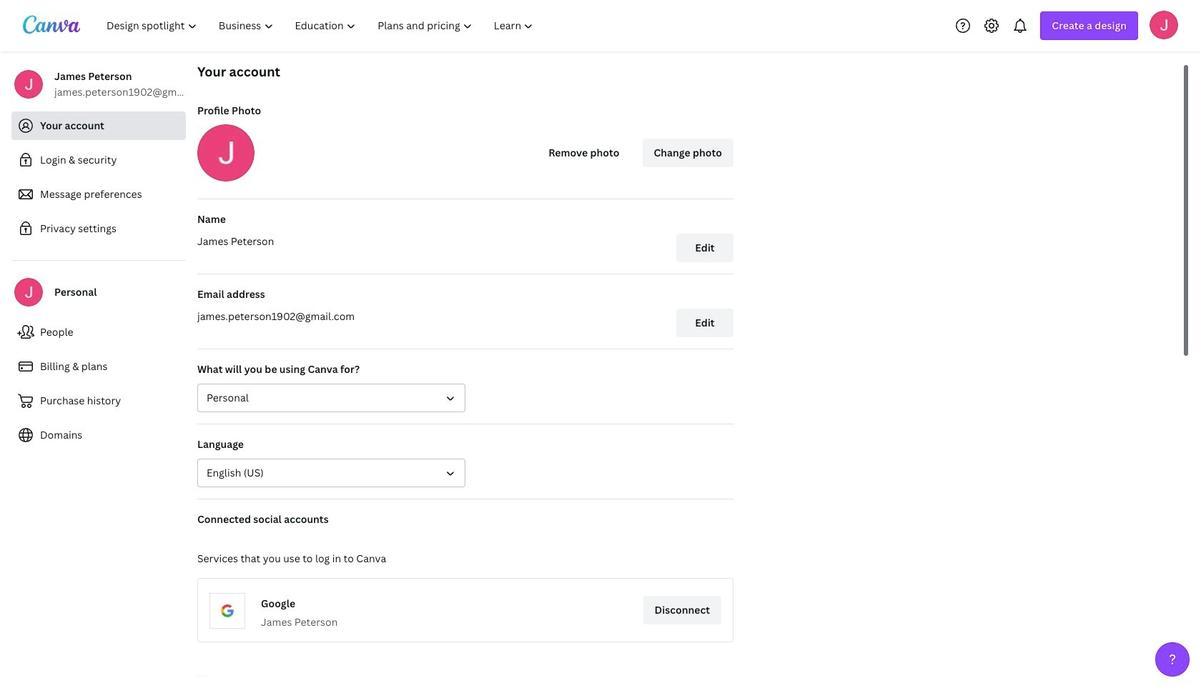 Task type: vqa. For each thing, say whether or not it's contained in the screenshot.
'TOP LEVEL NAVIGATION' element
yes



Task type: locate. For each thing, give the bounding box(es) containing it.
Language: English (US) button
[[197, 459, 466, 488]]

None button
[[197, 384, 466, 413]]



Task type: describe. For each thing, give the bounding box(es) containing it.
top level navigation element
[[97, 11, 546, 40]]

james peterson image
[[1150, 10, 1179, 39]]



